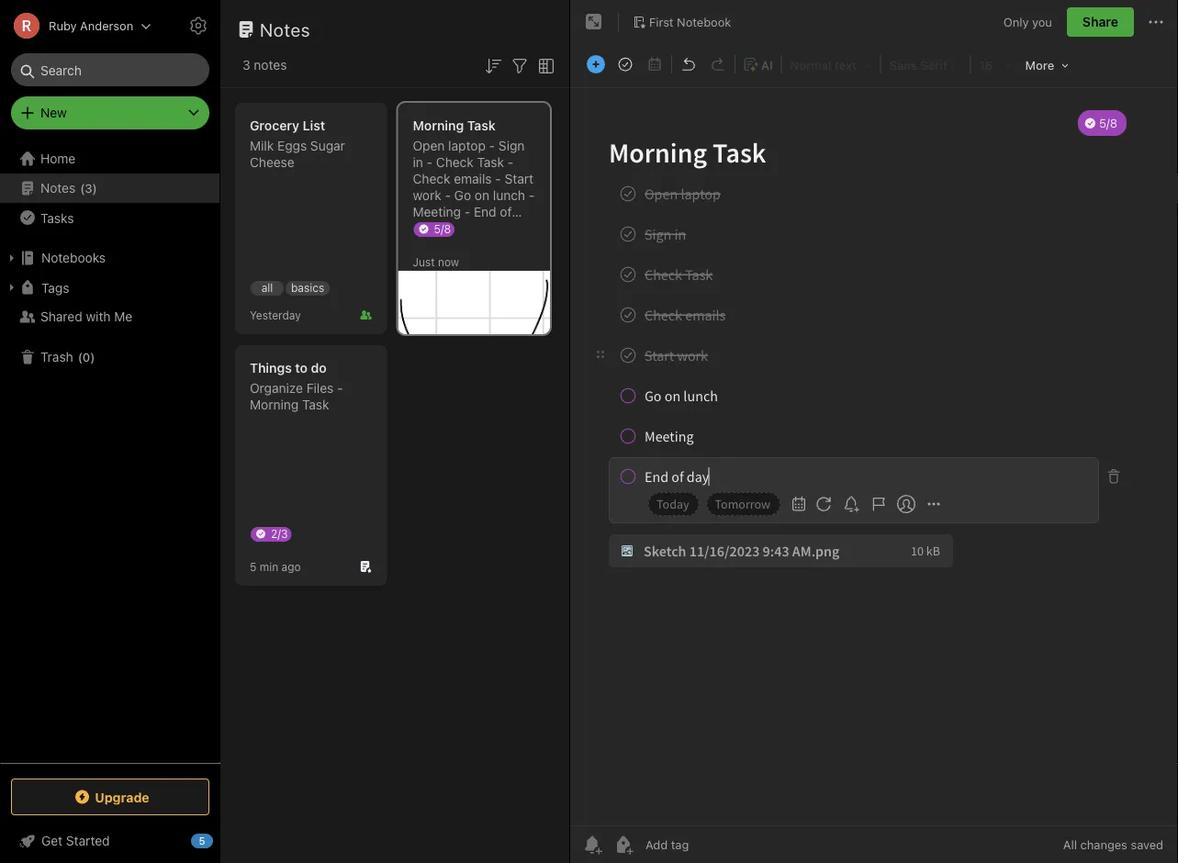 Task type: vqa. For each thing, say whether or not it's contained in the screenshot.
Tuesday,
no



Task type: describe. For each thing, give the bounding box(es) containing it.
first notebook
[[649, 15, 731, 29]]

tasks
[[40, 210, 74, 225]]

changes
[[1080, 838, 1128, 852]]

0 vertical spatial check
[[436, 155, 474, 170]]

morning inside morning task open laptop - sign in - check task - check emails - start work - go on lunch - meeting - end of day
[[413, 118, 464, 133]]

emails
[[454, 171, 492, 186]]

laptop
[[448, 138, 486, 153]]

5/8
[[434, 222, 451, 235]]

Help and Learning task checklist field
[[0, 827, 220, 856]]

share
[[1083, 14, 1119, 29]]

- up lunch at the left of the page
[[495, 171, 501, 186]]

shared
[[40, 309, 82, 324]]

go
[[454, 188, 471, 203]]

end
[[474, 204, 496, 219]]

Font size field
[[973, 51, 1019, 77]]

- left go
[[445, 188, 451, 203]]

0 vertical spatial task
[[467, 118, 496, 133]]

notebooks link
[[0, 243, 219, 273]]

get
[[41, 833, 63, 849]]

on
[[475, 188, 490, 203]]

settings image
[[187, 15, 209, 37]]

new button
[[11, 96, 209, 129]]

start
[[505, 171, 534, 186]]

tags button
[[0, 273, 219, 302]]

you
[[1032, 15, 1052, 29]]

More actions field
[[1145, 7, 1167, 37]]

day
[[413, 221, 434, 236]]

Account field
[[0, 7, 152, 44]]

sign
[[499, 138, 525, 153]]

( for trash
[[78, 350, 83, 364]]

add filters image
[[509, 55, 531, 77]]

notes ( 3 )
[[40, 180, 97, 196]]

milk
[[250, 138, 274, 153]]

grocery list milk eggs sugar cheese
[[250, 118, 345, 170]]

yesterday
[[250, 309, 301, 321]]

notes for notes
[[260, 18, 310, 40]]

add tag image
[[613, 834, 635, 856]]

lunch
[[493, 188, 525, 203]]

- down go
[[464, 204, 470, 219]]

share button
[[1067, 7, 1134, 37]]

- down sign
[[508, 155, 514, 170]]

all
[[261, 281, 273, 294]]

with
[[86, 309, 111, 324]]

now
[[438, 255, 459, 268]]

Heading level field
[[784, 51, 878, 77]]

open
[[413, 138, 445, 153]]

expand note image
[[583, 11, 605, 33]]

new
[[40, 105, 67, 120]]

5 min ago
[[250, 560, 301, 573]]

morning task open laptop - sign in - check task - check emails - start work - go on lunch - meeting - end of day
[[413, 118, 535, 236]]

add a reminder image
[[581, 834, 603, 856]]

started
[[66, 833, 110, 849]]

2/3
[[271, 527, 288, 540]]

work
[[413, 188, 441, 203]]

more
[[1025, 58, 1054, 72]]

Insert field
[[582, 51, 610, 77]]

) for notes
[[92, 181, 97, 195]]

notes
[[254, 57, 287, 73]]

all changes saved
[[1063, 838, 1164, 852]]

notes for notes ( 3 )
[[40, 180, 76, 196]]



Task type: locate. For each thing, give the bounding box(es) containing it.
1 horizontal spatial notes
[[260, 18, 310, 40]]

task
[[467, 118, 496, 133], [477, 155, 504, 170], [302, 397, 329, 412]]

only
[[1004, 15, 1029, 29]]

) for trash
[[90, 350, 95, 364]]

morning up open
[[413, 118, 464, 133]]

all
[[1063, 838, 1077, 852]]

trash
[[40, 349, 73, 365]]

get started
[[41, 833, 110, 849]]

)
[[92, 181, 97, 195], [90, 350, 95, 364]]

eggs
[[277, 138, 307, 153]]

home
[[40, 151, 76, 166]]

1 vertical spatial task
[[477, 155, 504, 170]]

ago
[[282, 560, 301, 573]]

(
[[80, 181, 85, 195], [78, 350, 83, 364]]

tags
[[41, 280, 69, 295]]

5
[[250, 560, 257, 573], [199, 835, 205, 847]]

0 horizontal spatial morning
[[250, 397, 299, 412]]

( down home link
[[80, 181, 85, 195]]

5 for 5
[[199, 835, 205, 847]]

Note Editor text field
[[570, 88, 1178, 826]]

task up laptop
[[467, 118, 496, 133]]

grocery
[[250, 118, 299, 133]]

) inside notes ( 3 )
[[92, 181, 97, 195]]

0 vertical spatial notes
[[260, 18, 310, 40]]

) right trash
[[90, 350, 95, 364]]

morning down organize
[[250, 397, 299, 412]]

things to do organize files - morning task
[[250, 360, 343, 412]]

basics
[[291, 281, 324, 294]]

5 left the min
[[250, 560, 257, 573]]

notes down "home" in the left of the page
[[40, 180, 76, 196]]

- down start
[[529, 188, 535, 203]]

Add filters field
[[509, 53, 531, 77]]

1 horizontal spatial 3
[[242, 57, 250, 73]]

task image
[[613, 51, 638, 77]]

1 vertical spatial 5
[[199, 835, 205, 847]]

list
[[303, 118, 325, 133]]

first notebook button
[[626, 9, 738, 35]]

1 vertical spatial morning
[[250, 397, 299, 412]]

task up emails
[[477, 155, 504, 170]]

) down home link
[[92, 181, 97, 195]]

3
[[242, 57, 250, 73], [85, 181, 92, 195]]

( right trash
[[78, 350, 83, 364]]

task inside things to do organize files - morning task
[[302, 397, 329, 412]]

( inside trash ( 0 )
[[78, 350, 83, 364]]

1 vertical spatial (
[[78, 350, 83, 364]]

0
[[83, 350, 90, 364]]

0 vertical spatial (
[[80, 181, 85, 195]]

just
[[413, 255, 435, 268]]

expand notebooks image
[[5, 251, 19, 265]]

0 vertical spatial 3
[[242, 57, 250, 73]]

notebooks
[[41, 250, 106, 265]]

tree containing home
[[0, 144, 220, 762]]

-
[[489, 138, 495, 153], [427, 155, 433, 170], [508, 155, 514, 170], [495, 171, 501, 186], [445, 188, 451, 203], [529, 188, 535, 203], [464, 204, 470, 219], [337, 381, 343, 396]]

organize
[[250, 381, 303, 396]]

morning inside things to do organize files - morning task
[[250, 397, 299, 412]]

font size image
[[974, 52, 1018, 76]]

Add tag field
[[644, 837, 782, 853]]

3 left notes
[[242, 57, 250, 73]]

morning
[[413, 118, 464, 133], [250, 397, 299, 412]]

5 for 5 min ago
[[250, 560, 257, 573]]

trash ( 0 )
[[40, 349, 95, 365]]

font family image
[[884, 52, 968, 76]]

- inside things to do organize files - morning task
[[337, 381, 343, 396]]

) inside trash ( 0 )
[[90, 350, 95, 364]]

Sort options field
[[482, 53, 504, 77]]

min
[[260, 560, 278, 573]]

None search field
[[24, 53, 197, 86]]

thumbnail image
[[398, 271, 550, 334]]

2 vertical spatial task
[[302, 397, 329, 412]]

ruby anderson
[[49, 19, 133, 33]]

0 vertical spatial 5
[[250, 560, 257, 573]]

files
[[306, 381, 334, 396]]

1 vertical spatial )
[[90, 350, 95, 364]]

0 horizontal spatial 3
[[85, 181, 92, 195]]

1 vertical spatial check
[[413, 171, 450, 186]]

sugar
[[310, 138, 345, 153]]

only you
[[1004, 15, 1052, 29]]

( inside notes ( 3 )
[[80, 181, 85, 195]]

1 horizontal spatial 5
[[250, 560, 257, 573]]

- right files at the top left of page
[[337, 381, 343, 396]]

ruby
[[49, 19, 77, 33]]

notes
[[260, 18, 310, 40], [40, 180, 76, 196]]

expand tags image
[[5, 280, 19, 295]]

to
[[295, 360, 308, 376]]

me
[[114, 309, 132, 324]]

notes up notes
[[260, 18, 310, 40]]

upgrade
[[95, 790, 149, 805]]

check
[[436, 155, 474, 170], [413, 171, 450, 186]]

1 vertical spatial notes
[[40, 180, 76, 196]]

of
[[500, 204, 512, 219]]

3 down home link
[[85, 181, 92, 195]]

upgrade button
[[11, 779, 209, 815]]

home link
[[0, 144, 220, 174]]

heading level image
[[785, 52, 878, 76]]

cheese
[[250, 155, 294, 170]]

0 vertical spatial )
[[92, 181, 97, 195]]

0 horizontal spatial notes
[[40, 180, 76, 196]]

1 vertical spatial 3
[[85, 181, 92, 195]]

do
[[311, 360, 327, 376]]

saved
[[1131, 838, 1164, 852]]

3 notes
[[242, 57, 287, 73]]

more actions image
[[1145, 11, 1167, 33]]

1 horizontal spatial morning
[[413, 118, 464, 133]]

task down files at the top left of page
[[302, 397, 329, 412]]

things
[[250, 360, 292, 376]]

click to collapse image
[[214, 829, 227, 851]]

Font family field
[[883, 51, 968, 77]]

View options field
[[531, 53, 557, 77]]

- right in
[[427, 155, 433, 170]]

shared with me
[[40, 309, 132, 324]]

tasks button
[[0, 203, 219, 232]]

anderson
[[80, 19, 133, 33]]

first
[[649, 15, 674, 29]]

just now
[[413, 255, 459, 268]]

0 vertical spatial morning
[[413, 118, 464, 133]]

More field
[[1019, 51, 1076, 78]]

3 inside notes ( 3 )
[[85, 181, 92, 195]]

0 horizontal spatial 5
[[199, 835, 205, 847]]

notebook
[[677, 15, 731, 29]]

check down laptop
[[436, 155, 474, 170]]

- left sign
[[489, 138, 495, 153]]

note window element
[[570, 0, 1178, 863]]

( for notes
[[80, 181, 85, 195]]

5 inside help and learning task checklist field
[[199, 835, 205, 847]]

in
[[413, 155, 423, 170]]

5 left click to collapse image
[[199, 835, 205, 847]]

shared with me link
[[0, 302, 219, 332]]

meeting
[[413, 204, 461, 219]]

Search text field
[[24, 53, 197, 86]]

check up the work
[[413, 171, 450, 186]]

undo image
[[676, 51, 702, 77]]

tree
[[0, 144, 220, 762]]



